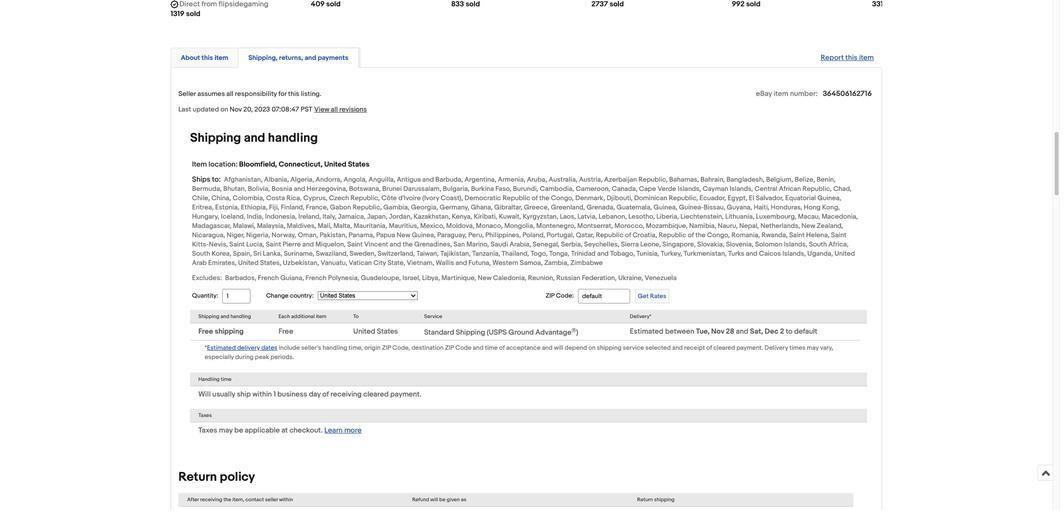 Task type: locate. For each thing, give the bounding box(es) containing it.
0 vertical spatial new
[[802, 222, 816, 230]]

republic, down benin,
[[803, 185, 832, 193]]

rwanda,
[[762, 231, 788, 239]]

saint down 'netherlands,'
[[790, 231, 805, 239]]

1 horizontal spatial free
[[279, 327, 294, 337]]

2 horizontal spatial this
[[846, 53, 858, 62]]

qatar,
[[576, 231, 595, 239]]

be left applicable
[[234, 426, 243, 436]]

the down namibia,
[[696, 231, 706, 239]]

martinique,
[[442, 274, 477, 282]]

0 vertical spatial time
[[485, 344, 498, 352]]

view
[[314, 105, 330, 113]]

salvador,
[[756, 194, 784, 202]]

and down the between at the right bottom
[[673, 344, 683, 352]]

0 horizontal spatial this
[[202, 53, 213, 62]]

saudi
[[491, 240, 508, 248]]

congo, down the cambodia,
[[551, 194, 574, 202]]

2 horizontal spatial guinea,
[[818, 194, 842, 202]]

of down morocco,
[[625, 231, 631, 239]]

this right about in the top of the page
[[202, 53, 213, 62]]

1 horizontal spatial estimated
[[630, 327, 664, 337]]

equatorial
[[786, 194, 816, 202]]

luxembourg,
[[756, 212, 797, 221]]

0 horizontal spatial free
[[198, 327, 213, 337]]

None text field
[[179, 0, 269, 9], [311, 0, 341, 9], [451, 0, 480, 9], [592, 0, 624, 9], [732, 0, 761, 9], [873, 0, 904, 9], [179, 0, 269, 9], [311, 0, 341, 9], [451, 0, 480, 9], [592, 0, 624, 9], [732, 0, 761, 9], [873, 0, 904, 9]]

1 horizontal spatial within
[[279, 497, 293, 503]]

this inside "link"
[[846, 53, 858, 62]]

1319
[[171, 9, 185, 18]]

may
[[807, 344, 819, 352], [219, 426, 233, 436]]

panama,
[[349, 231, 375, 239]]

united
[[324, 160, 347, 169], [835, 249, 855, 258], [238, 259, 259, 267], [353, 327, 376, 337]]

1 vertical spatial nov
[[712, 327, 725, 337]]

1 vertical spatial will
[[431, 497, 438, 503]]

2 vertical spatial shipping
[[654, 497, 675, 503]]

item right about in the top of the page
[[215, 53, 228, 62]]

payment. down sat,
[[737, 344, 764, 352]]

0 vertical spatial congo,
[[551, 194, 574, 202]]

congo, up slovakia,
[[707, 231, 730, 239]]

time inside include seller's handling time, origin zip code, destination zip code and time of acceptance and will depend on shipping service selected and receipt of cleared payment. delivery times may vary, especially during peak periods.
[[485, 344, 498, 352]]

cleared inside include seller's handling time, origin zip code, destination zip code and time of acceptance and will depend on shipping service selected and receipt of cleared payment. delivery times may vary, especially during peak periods.
[[714, 344, 736, 352]]

and right 28
[[736, 327, 749, 337]]

ethiopia,
[[241, 203, 268, 211]]

be left given
[[440, 497, 446, 503]]

0 horizontal spatial guinea,
[[412, 231, 436, 239]]

shipping up location:
[[190, 130, 241, 146]]

1 horizontal spatial shipping
[[597, 344, 622, 352]]

0 vertical spatial estimated
[[630, 327, 664, 337]]

this inside button
[[202, 53, 213, 62]]

0 horizontal spatial french
[[258, 274, 279, 282]]

this right for
[[288, 90, 299, 98]]

1 horizontal spatial south
[[809, 240, 827, 248]]

1 horizontal spatial cleared
[[714, 344, 736, 352]]

on right updated
[[221, 105, 228, 113]]

new down mauritius,
[[397, 231, 411, 239]]

of right "receipt"
[[707, 344, 712, 352]]

1 vertical spatial shipping and handling
[[198, 313, 251, 320]]

free down each
[[279, 327, 294, 337]]

cyprus,
[[303, 194, 328, 202]]

guinea, up liberia,
[[654, 203, 678, 211]]

1 vertical spatial taxes
[[198, 426, 217, 436]]

0 horizontal spatial will
[[431, 497, 438, 503]]

chad,
[[834, 185, 852, 193]]

report
[[821, 53, 844, 62]]

1 horizontal spatial receiving
[[331, 390, 362, 399]]

1 vertical spatial return
[[638, 497, 653, 503]]

states up code,
[[377, 327, 398, 337]]

depend
[[565, 344, 587, 352]]

guinea, down mexico, at the top of page
[[412, 231, 436, 239]]

algeria,
[[291, 175, 314, 184]]

2 vertical spatial handling
[[323, 344, 347, 352]]

item right report
[[860, 53, 874, 62]]

nov left the 20,
[[230, 105, 242, 113]]

barbuda,
[[436, 175, 463, 184]]

shipping up the 'code'
[[456, 328, 485, 337]]

0 horizontal spatial may
[[219, 426, 233, 436]]

and right the 'code'
[[473, 344, 484, 352]]

french down uzbekistan,
[[306, 274, 327, 282]]

on
[[221, 105, 228, 113], [589, 344, 596, 352]]

moldova,
[[446, 222, 475, 230]]

0 horizontal spatial cleared
[[364, 390, 389, 399]]

democratic
[[465, 194, 501, 202]]

1 vertical spatial states
[[377, 327, 398, 337]]

item,
[[233, 497, 244, 503]]

07:08:47
[[272, 105, 299, 113]]

and down oman,
[[303, 240, 314, 248]]

0 vertical spatial receiving
[[331, 390, 362, 399]]

zambia,
[[545, 259, 569, 267]]

shipping and handling up the bloomfield,
[[190, 130, 318, 146]]

handling down the quantity: 'text box'
[[231, 313, 251, 320]]

turks
[[729, 249, 745, 258]]

1 horizontal spatial french
[[306, 274, 327, 282]]

1 horizontal spatial on
[[589, 344, 596, 352]]

be for given
[[440, 497, 446, 503]]

estonia,
[[215, 203, 240, 211]]

seller
[[265, 497, 278, 503]]

emirates,
[[208, 259, 237, 267]]

of down standard shipping (usps ground advantage ® )
[[499, 344, 505, 352]]

republic down mozambique,
[[659, 231, 687, 239]]

handling inside include seller's handling time, origin zip code, destination zip code and time of acceptance and will depend on shipping service selected and receipt of cleared payment. delivery times may vary, especially during peak periods.
[[323, 344, 347, 352]]

0 horizontal spatial be
[[234, 426, 243, 436]]

0 vertical spatial nov
[[230, 105, 242, 113]]

china,
[[212, 194, 231, 202]]

0 vertical spatial guinea,
[[818, 194, 842, 202]]

1 free from the left
[[198, 327, 213, 337]]

delivery*
[[630, 313, 652, 320]]

republic, up cape
[[639, 175, 668, 184]]

saint up africa,
[[832, 231, 847, 239]]

republic, up japan,
[[353, 203, 382, 211]]

item inside report this item "link"
[[860, 53, 874, 62]]

within right seller
[[279, 497, 293, 503]]

within left 1
[[253, 390, 272, 399]]

estimated down delivery*
[[630, 327, 664, 337]]

payment. down code,
[[391, 390, 422, 399]]

zip right origin at the left of the page
[[382, 344, 391, 352]]

0 horizontal spatial estimated
[[207, 344, 236, 352]]

1 vertical spatial shipping
[[597, 344, 622, 352]]

as
[[461, 497, 467, 503]]

seychelles,
[[584, 240, 620, 248]]

will
[[554, 344, 564, 352], [431, 497, 438, 503]]

and down advantage
[[542, 344, 553, 352]]

for
[[279, 90, 287, 98]]

1 horizontal spatial nov
[[712, 327, 725, 337]]

0 vertical spatial return
[[178, 470, 217, 485]]

standard
[[424, 328, 454, 337]]

refund
[[412, 497, 429, 503]]

will down advantage
[[554, 344, 564, 352]]

1 horizontal spatial will
[[554, 344, 564, 352]]

ecuador,
[[700, 194, 727, 202]]

republic,
[[639, 175, 668, 184], [803, 185, 832, 193], [351, 194, 380, 202], [669, 194, 698, 202], [353, 203, 382, 211]]

belize,
[[795, 175, 816, 184]]

item right ebay on the top right of page
[[774, 89, 789, 98]]

free for free shipping
[[198, 327, 213, 337]]

mauritania,
[[354, 222, 387, 230]]

zip
[[546, 292, 555, 300], [382, 344, 391, 352], [445, 344, 454, 352]]

states up angola,
[[348, 160, 370, 169]]

new down futuna,
[[478, 274, 492, 282]]

shipping up free shipping
[[198, 313, 219, 320]]

0 horizontal spatial nov
[[230, 105, 242, 113]]

time
[[485, 344, 498, 352], [221, 377, 232, 383]]

all right 'assumes'
[[227, 90, 234, 98]]

free up * at the bottom
[[198, 327, 213, 337]]

0 vertical spatial taxes
[[198, 413, 212, 419]]

latvia,
[[578, 212, 597, 221]]

nov left 28
[[712, 327, 725, 337]]

senegal,
[[533, 240, 560, 248]]

0 horizontal spatial shipping
[[215, 327, 244, 337]]

listing.
[[301, 90, 322, 98]]

french down states,
[[258, 274, 279, 282]]

all right view at left
[[331, 105, 338, 113]]

shipping
[[215, 327, 244, 337], [597, 344, 622, 352], [654, 497, 675, 503]]

0 horizontal spatial new
[[397, 231, 411, 239]]

item inside about this item button
[[215, 53, 228, 62]]

1 vertical spatial within
[[279, 497, 293, 503]]

lesotho,
[[629, 212, 655, 221]]

will right refund at the left of page
[[431, 497, 438, 503]]

1 vertical spatial may
[[219, 426, 233, 436]]

mali,
[[318, 222, 332, 230]]

1 french from the left
[[258, 274, 279, 282]]

congo,
[[551, 194, 574, 202], [707, 231, 730, 239]]

gabon
[[330, 203, 351, 211]]

1 vertical spatial handling
[[231, 313, 251, 320]]

2 horizontal spatial handling
[[323, 344, 347, 352]]

0 vertical spatial south
[[809, 240, 827, 248]]

handling up connecticut,
[[268, 130, 318, 146]]

of right day
[[322, 390, 329, 399]]

swaziland,
[[316, 249, 348, 258]]

time,
[[349, 344, 363, 352]]

0 vertical spatial be
[[234, 426, 243, 436]]

nov for 20,
[[230, 105, 242, 113]]

and up switzerland,
[[390, 240, 401, 248]]

2 vertical spatial new
[[478, 274, 492, 282]]

1 horizontal spatial return
[[638, 497, 653, 503]]

1 horizontal spatial payment.
[[737, 344, 764, 352]]

may down usually
[[219, 426, 233, 436]]

shipping inside standard shipping (usps ground advantage ® )
[[456, 328, 485, 337]]

the left item,
[[224, 497, 231, 503]]

1 vertical spatial new
[[397, 231, 411, 239]]

india,
[[247, 212, 264, 221]]

islands, down the rwanda,
[[784, 240, 808, 248]]

0 vertical spatial states
[[348, 160, 370, 169]]

free
[[198, 327, 213, 337], [279, 327, 294, 337]]

0 horizontal spatial payment.
[[391, 390, 422, 399]]

dominican
[[635, 194, 668, 202]]

shipping and handling up free shipping
[[198, 313, 251, 320]]

arabia,
[[510, 240, 531, 248]]

western
[[493, 259, 519, 267]]

this right report
[[846, 53, 858, 62]]

1 vertical spatial receiving
[[200, 497, 222, 503]]

each
[[279, 313, 290, 320]]

0 horizontal spatial south
[[192, 249, 210, 258]]

of up greece,
[[532, 194, 538, 202]]

republic up gibraltar,
[[503, 194, 531, 202]]

return for return shipping
[[638, 497, 653, 503]]

tab list
[[171, 46, 883, 68]]

handling left time, at the bottom left
[[323, 344, 347, 352]]

eritrea,
[[192, 203, 214, 211]]

israel,
[[403, 274, 421, 282]]

Quantity: text field
[[222, 289, 251, 304]]

0 vertical spatial on
[[221, 105, 228, 113]]

service
[[623, 344, 644, 352]]

2
[[780, 327, 785, 337]]

costa
[[266, 194, 285, 202]]

0 horizontal spatial all
[[227, 90, 234, 98]]

south down kitts-
[[192, 249, 210, 258]]

will usually ship within 1 business day of receiving cleared payment.
[[198, 390, 422, 399]]

new
[[802, 222, 816, 230], [397, 231, 411, 239], [478, 274, 492, 282]]

1 horizontal spatial time
[[485, 344, 498, 352]]

sold
[[186, 9, 201, 18]]

1 vertical spatial time
[[221, 377, 232, 383]]

verde
[[658, 185, 677, 193]]

and down algeria,
[[294, 185, 305, 193]]

item for report this item
[[860, 53, 874, 62]]

togo,
[[531, 249, 548, 258]]

to
[[786, 327, 793, 337]]

cleared down origin at the left of the page
[[364, 390, 389, 399]]

zip left code: in the bottom of the page
[[546, 292, 555, 300]]

cleared down estimated between tue, nov 28 and sat, dec 2 to default
[[714, 344, 736, 352]]

2 vertical spatial shipping
[[456, 328, 485, 337]]

item right additional on the bottom left of page
[[316, 313, 327, 320]]

united up andorra,
[[324, 160, 347, 169]]

islands, right caicos
[[783, 249, 806, 258]]

0 vertical spatial within
[[253, 390, 272, 399]]

will
[[198, 390, 211, 399]]

and inside button
[[305, 53, 316, 62]]

1 vertical spatial congo,
[[707, 231, 730, 239]]

0 vertical spatial payment.
[[737, 344, 764, 352]]

estimated up especially in the left bottom of the page
[[207, 344, 236, 352]]

2 taxes from the top
[[198, 426, 217, 436]]

1 vertical spatial payment.
[[391, 390, 422, 399]]

croatia,
[[633, 231, 658, 239]]

be for applicable
[[234, 426, 243, 436]]

receiving right day
[[331, 390, 362, 399]]

republic up the seychelles,
[[596, 231, 624, 239]]

1 vertical spatial guinea,
[[654, 203, 678, 211]]

time down (usps
[[485, 344, 498, 352]]

0 vertical spatial cleared
[[714, 344, 736, 352]]

may left vary,
[[807, 344, 819, 352]]

and right returns, in the top left of the page
[[305, 53, 316, 62]]

saint down panama,
[[347, 240, 363, 248]]

south down 'helena,'
[[809, 240, 827, 248]]

payment.
[[737, 344, 764, 352], [391, 390, 422, 399]]

free shipping
[[198, 327, 244, 337]]

1 vertical spatial be
[[440, 497, 446, 503]]

refund will be given as
[[412, 497, 467, 503]]

belgium,
[[766, 175, 794, 184]]

0 vertical spatial handling
[[268, 130, 318, 146]]

shipping inside include seller's handling time, origin zip code, destination zip code and time of acceptance and will depend on shipping service selected and receipt of cleared payment. delivery times may vary, especially during peak periods.
[[597, 344, 622, 352]]

helena,
[[807, 231, 830, 239]]

1 horizontal spatial may
[[807, 344, 819, 352]]

0 vertical spatial shipping
[[215, 327, 244, 337]]

1 horizontal spatial all
[[331, 105, 338, 113]]

tab list containing about this item
[[171, 46, 883, 68]]

georgia,
[[411, 203, 438, 211]]

0 vertical spatial may
[[807, 344, 819, 352]]

item for about this item
[[215, 53, 228, 62]]

zip left the 'code'
[[445, 344, 454, 352]]

each additional item
[[279, 313, 327, 320]]

receiving right after
[[200, 497, 222, 503]]

1 horizontal spatial guinea,
[[654, 203, 678, 211]]

1 vertical spatial all
[[331, 105, 338, 113]]

0 vertical spatial all
[[227, 90, 234, 98]]

indonesia,
[[265, 212, 297, 221]]

1 vertical spatial estimated
[[207, 344, 236, 352]]

guinea, up kong, in the top right of the page
[[818, 194, 842, 202]]

0 horizontal spatial time
[[221, 377, 232, 383]]

28
[[726, 327, 735, 337]]

new down macau,
[[802, 222, 816, 230]]

0 horizontal spatial receiving
[[200, 497, 222, 503]]

sweden,
[[350, 249, 376, 258]]

2 horizontal spatial shipping
[[654, 497, 675, 503]]

0 horizontal spatial states
[[348, 160, 370, 169]]

on right depend
[[589, 344, 596, 352]]

1 taxes from the top
[[198, 413, 212, 419]]

greece,
[[524, 203, 550, 211]]

1 horizontal spatial be
[[440, 497, 446, 503]]

chile,
[[192, 194, 210, 202]]

2 free from the left
[[279, 327, 294, 337]]

and down tajikistan,
[[456, 259, 467, 267]]



Task type: describe. For each thing, give the bounding box(es) containing it.
handling
[[198, 377, 220, 383]]

on inside include seller's handling time, origin zip code, destination zip code and time of acceptance and will depend on shipping service selected and receipt of cleared payment. delivery times may vary, especially during peak periods.
[[589, 344, 596, 352]]

to
[[353, 313, 359, 320]]

guiana,
[[281, 274, 304, 282]]

republic, up guinea-
[[669, 194, 698, 202]]

burundi,
[[513, 185, 539, 193]]

malta,
[[334, 222, 352, 230]]

angola,
[[344, 175, 367, 184]]

* estimated delivery dates
[[205, 344, 278, 352]]

item location: bloomfield, connecticut, united states
[[192, 160, 370, 169]]

united states
[[353, 327, 398, 337]]

japan,
[[367, 212, 388, 221]]

1319 sold text field
[[171, 9, 201, 19]]

checkout.
[[290, 426, 323, 436]]

turkey,
[[661, 249, 682, 258]]

returns,
[[279, 53, 303, 62]]

standard shipping (usps ground advantage ® )
[[424, 327, 579, 337]]

and down slovenia,
[[746, 249, 758, 258]]

ships
[[192, 175, 211, 184]]

0 horizontal spatial on
[[221, 105, 228, 113]]

united down spain,
[[238, 259, 259, 267]]

trinidad
[[571, 249, 596, 258]]

location:
[[209, 160, 238, 169]]

lucia,
[[246, 240, 264, 248]]

delivery
[[237, 344, 260, 352]]

nov for 28
[[712, 327, 725, 337]]

0 horizontal spatial congo,
[[551, 194, 574, 202]]

after
[[187, 497, 199, 503]]

1319 sold
[[171, 9, 201, 18]]

default
[[795, 327, 818, 337]]

guadeloupe,
[[361, 274, 401, 282]]

®
[[572, 327, 577, 333]]

faso,
[[496, 185, 512, 193]]

d'ivoire
[[399, 194, 421, 202]]

item
[[192, 160, 207, 169]]

2 horizontal spatial zip
[[546, 292, 555, 300]]

taxes for taxes may be applicable at checkout. learn more
[[198, 426, 217, 436]]

ZIP Code: text field
[[578, 289, 630, 304]]

this for report
[[846, 53, 858, 62]]

0 horizontal spatial within
[[253, 390, 272, 399]]

2 horizontal spatial new
[[802, 222, 816, 230]]

origin
[[365, 344, 381, 352]]

will inside include seller's handling time, origin zip code, destination zip code and time of acceptance and will depend on shipping service selected and receipt of cleared payment. delivery times may vary, especially during peak periods.
[[554, 344, 564, 352]]

get rates button
[[635, 289, 670, 304]]

and up the bloomfield,
[[244, 130, 265, 146]]

excludes: barbados, french guiana, french polynesia, guadeloupe, israel, libya, martinique, new caledonia, reunion, russian federation, ukraine, venezuela
[[192, 274, 677, 282]]

last updated on nov 20, 2023 07:08:47 pst view all revisions
[[178, 105, 367, 113]]

(usps
[[487, 328, 507, 337]]

*
[[205, 344, 207, 352]]

acceptance
[[506, 344, 541, 352]]

payments
[[318, 53, 349, 62]]

tue,
[[696, 327, 710, 337]]

0 vertical spatial shipping
[[190, 130, 241, 146]]

2023
[[255, 105, 270, 113]]

and up the "darussalam,"
[[423, 175, 434, 184]]

return for return policy
[[178, 470, 217, 485]]

bosnia
[[272, 185, 292, 193]]

and down the seychelles,
[[598, 249, 609, 258]]

this for about
[[202, 53, 213, 62]]

shipping,
[[248, 53, 278, 62]]

african
[[779, 185, 801, 193]]

the up greece,
[[540, 194, 550, 202]]

payment. inside include seller's handling time, origin zip code, destination zip code and time of acceptance and will depend on shipping service selected and receipt of cleared payment. delivery times may vary, especially during peak periods.
[[737, 344, 764, 352]]

malaysia,
[[257, 222, 285, 230]]

change country:
[[266, 292, 314, 300]]

updated
[[193, 105, 219, 113]]

1 horizontal spatial zip
[[445, 344, 454, 352]]

nepal,
[[740, 222, 759, 230]]

seller's
[[301, 344, 321, 352]]

item for each additional item
[[316, 313, 327, 320]]

united down africa,
[[835, 249, 855, 258]]

uzbekistan,
[[283, 259, 319, 267]]

0 horizontal spatial handling
[[231, 313, 251, 320]]

seller
[[178, 90, 196, 98]]

selected
[[646, 344, 671, 352]]

islands, up egypt,
[[730, 185, 754, 193]]

city
[[374, 259, 386, 267]]

estimated between tue, nov 28 and sat, dec 2 to default
[[630, 327, 818, 337]]

islands, down bahamas,
[[678, 185, 702, 193]]

1 horizontal spatial new
[[478, 274, 492, 282]]

may inside include seller's handling time, origin zip code, destination zip code and time of acceptance and will depend on shipping service selected and receipt of cleared payment. delivery times may vary, especially during peak periods.
[[807, 344, 819, 352]]

revisions
[[340, 105, 367, 113]]

of up 'singapore,'
[[688, 231, 694, 239]]

sat,
[[750, 327, 764, 337]]

monaco,
[[476, 222, 503, 230]]

united down to
[[353, 327, 376, 337]]

korea,
[[212, 249, 232, 258]]

contact
[[246, 497, 264, 503]]

view all revisions link
[[312, 105, 367, 114]]

1 horizontal spatial this
[[288, 90, 299, 98]]

taxes for taxes
[[198, 413, 212, 419]]

free for free
[[279, 327, 294, 337]]

(ivory
[[423, 194, 439, 202]]

dates
[[261, 344, 278, 352]]

0 vertical spatial shipping and handling
[[190, 130, 318, 146]]

sierra
[[621, 240, 639, 248]]

include
[[279, 344, 300, 352]]

vary,
[[821, 344, 834, 352]]

return shipping
[[638, 497, 675, 503]]

brunei
[[382, 185, 402, 193]]

and up free shipping
[[221, 313, 229, 320]]

republic, down 'botswana,'
[[351, 194, 380, 202]]

change
[[266, 292, 289, 300]]

fiji,
[[269, 203, 279, 211]]

1 vertical spatial south
[[192, 249, 210, 258]]

2 vertical spatial guinea,
[[412, 231, 436, 239]]

1 horizontal spatial congo,
[[707, 231, 730, 239]]

1 vertical spatial cleared
[[364, 390, 389, 399]]

0 horizontal spatial zip
[[382, 344, 391, 352]]

gambia,
[[384, 203, 410, 211]]

1 vertical spatial shipping
[[198, 313, 219, 320]]

turkmenistan,
[[684, 249, 727, 258]]

taiwan,
[[417, 249, 439, 258]]

tajikistan,
[[441, 249, 471, 258]]

tanzania,
[[472, 249, 500, 258]]

1 horizontal spatial handling
[[268, 130, 318, 146]]

montserrat,
[[578, 222, 613, 230]]

about
[[181, 53, 200, 62]]

shipping for free shipping
[[215, 327, 244, 337]]

leone,
[[641, 240, 661, 248]]

the up switzerland,
[[403, 240, 413, 248]]

about this item
[[181, 53, 228, 62]]

lanka,
[[263, 249, 282, 258]]

saint up 'lanka,'
[[266, 240, 281, 248]]

azerbaijan
[[604, 175, 637, 184]]

switzerland,
[[378, 249, 415, 258]]

grenada,
[[587, 203, 615, 211]]

2 horizontal spatial republic
[[659, 231, 687, 239]]

states,
[[260, 259, 282, 267]]

shipping, returns, and payments button
[[248, 53, 349, 62]]

learn
[[325, 426, 343, 436]]

niger,
[[227, 231, 245, 239]]

libya,
[[422, 274, 440, 282]]

2 french from the left
[[306, 274, 327, 282]]

albania,
[[264, 175, 289, 184]]

0 horizontal spatial republic
[[503, 194, 531, 202]]

1 horizontal spatial states
[[377, 327, 398, 337]]

estimated delivery dates link
[[207, 343, 278, 353]]

1 horizontal spatial republic
[[596, 231, 624, 239]]

miquelon,
[[316, 240, 346, 248]]

finland,
[[281, 203, 305, 211]]

ukraine,
[[619, 274, 644, 282]]

saint down niger,
[[229, 240, 245, 248]]

ship
[[237, 390, 251, 399]]

shipping for return shipping
[[654, 497, 675, 503]]



Task type: vqa. For each thing, say whether or not it's contained in the screenshot.
leftmost Switch
no



